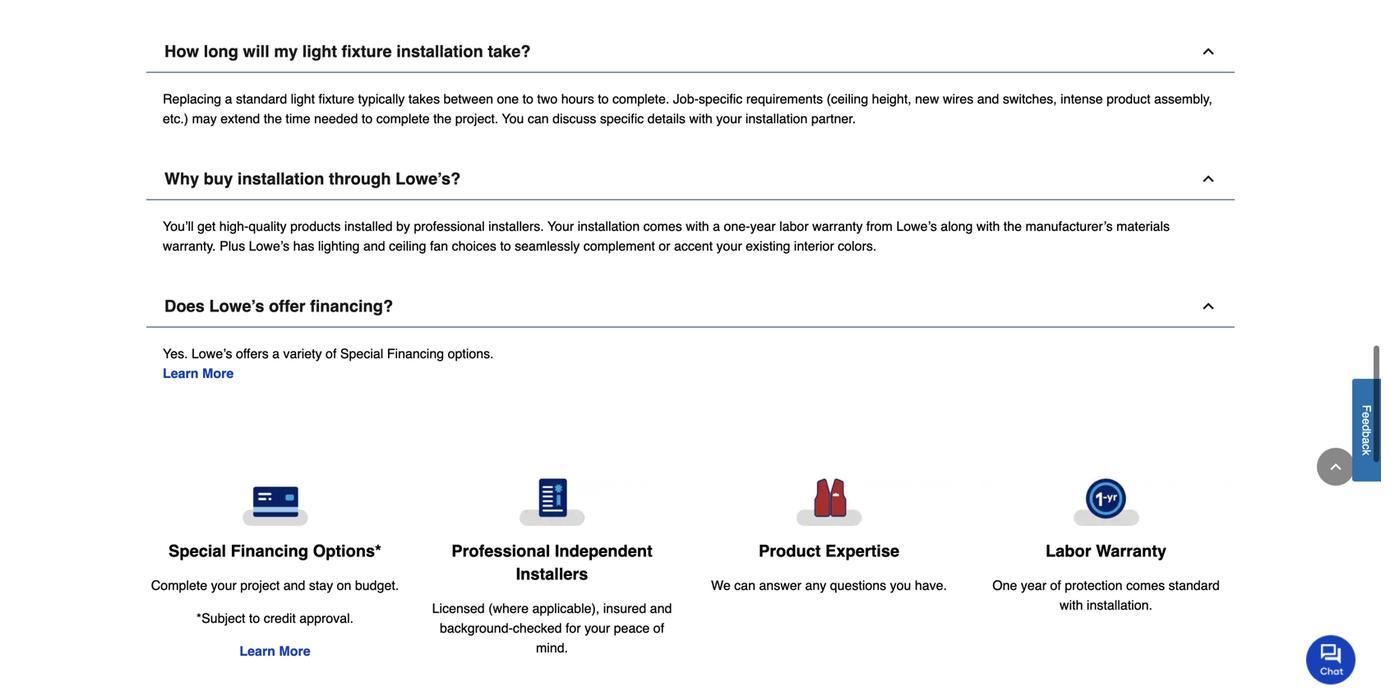 Task type: vqa. For each thing, say whether or not it's contained in the screenshot.
floors
no



Task type: describe. For each thing, give the bounding box(es) containing it.
along
[[941, 219, 973, 234]]

choices
[[452, 238, 497, 254]]

comes inside one year of protection comes standard with installation.
[[1127, 578, 1166, 593]]

requirements
[[747, 91, 823, 106]]

partner.
[[812, 111, 856, 126]]

1 horizontal spatial the
[[434, 111, 452, 126]]

switches,
[[1003, 91, 1057, 106]]

f e e d b a c k
[[1361, 405, 1374, 456]]

variety
[[283, 346, 322, 361]]

a dark blue background check icon. image
[[427, 479, 678, 527]]

intense
[[1061, 91, 1104, 106]]

chat invite button image
[[1307, 635, 1357, 685]]

existing
[[746, 238, 791, 254]]

typically
[[358, 91, 405, 106]]

a inside 'button'
[[1361, 438, 1374, 444]]

we can answer any questions you have.
[[711, 578, 948, 593]]

long
[[204, 42, 239, 61]]

project.
[[455, 111, 499, 126]]

product
[[759, 542, 821, 561]]

your up *subject
[[211, 578, 237, 593]]

plus
[[220, 238, 245, 254]]

and left stay
[[284, 578, 305, 593]]

assembly,
[[1155, 91, 1213, 106]]

*subject
[[196, 611, 246, 626]]

installation inside replacing a standard light fixture typically takes between one to two hours to complete. job-specific requirements (ceiling height, new wires and switches, intense product assembly, etc.) may extend the time needed to complete the project. you can discuss specific details with your installation partner.
[[746, 111, 808, 126]]

0 horizontal spatial special
[[169, 542, 226, 561]]

professional
[[452, 542, 551, 561]]

installers.
[[489, 219, 544, 234]]

on
[[337, 578, 352, 593]]

complement
[[584, 238, 655, 254]]

installation up quality on the left top of page
[[238, 169, 324, 188]]

learn more
[[240, 644, 311, 659]]

how long will my light fixture installation take?
[[165, 42, 531, 61]]

the inside you'll get high-quality products installed by professional installers. your installation comes with a one-year labor warranty from lowe's along with the manufacturer's materials warranty. plus lowe's has lighting and ceiling fan choices to seamlessly complement or accent your existing interior colors.
[[1004, 219, 1022, 234]]

light inside replacing a standard light fixture typically takes between one to two hours to complete. job-specific requirements (ceiling height, new wires and switches, intense product assembly, etc.) may extend the time needed to complete the project. you can discuss specific details with your installation partner.
[[291, 91, 315, 106]]

why
[[165, 169, 199, 188]]

expertise
[[826, 542, 900, 561]]

by
[[396, 219, 410, 234]]

product
[[1107, 91, 1151, 106]]

chevron up image for does lowe's offer financing?
[[1201, 298, 1217, 315]]

1 horizontal spatial learn
[[240, 644, 276, 659]]

get
[[197, 219, 216, 234]]

seamlessly
[[515, 238, 580, 254]]

does lowe's offer financing? button
[[146, 286, 1235, 328]]

chevron up image
[[1201, 43, 1217, 60]]

a lowe's red vest icon. image
[[704, 479, 955, 527]]

a dark blue credit card icon. image
[[150, 479, 401, 527]]

options.
[[448, 346, 494, 361]]

*subject to credit approval.
[[196, 611, 354, 626]]

standard inside one year of protection comes standard with installation.
[[1169, 578, 1220, 593]]

complete.
[[613, 91, 670, 106]]

options*
[[313, 542, 382, 561]]

lowe's right from
[[897, 219, 938, 234]]

has
[[293, 238, 315, 254]]

you'll
[[163, 219, 194, 234]]

high-
[[219, 219, 249, 234]]

a inside replacing a standard light fixture typically takes between one to two hours to complete. job-specific requirements (ceiling height, new wires and switches, intense product assembly, etc.) may extend the time needed to complete the project. you can discuss specific details with your installation partner.
[[225, 91, 232, 106]]

why buy installation through lowe's? button
[[146, 158, 1235, 200]]

how
[[165, 42, 199, 61]]

with inside replacing a standard light fixture typically takes between one to two hours to complete. job-specific requirements (ceiling height, new wires and switches, intense product assembly, etc.) may extend the time needed to complete the project. you can discuss specific details with your installation partner.
[[690, 111, 713, 126]]

offers
[[236, 346, 269, 361]]

1 vertical spatial more
[[279, 644, 311, 659]]

between
[[444, 91, 494, 106]]

my
[[274, 42, 298, 61]]

you'll get high-quality products installed by professional installers. your installation comes with a one-year labor warranty from lowe's along with the manufacturer's materials warranty. plus lowe's has lighting and ceiling fan choices to seamlessly complement or accent your existing interior colors.
[[163, 219, 1170, 254]]

a inside yes. lowe's offers a variety of special financing options. learn more
[[272, 346, 280, 361]]

standard inside replacing a standard light fixture typically takes between one to two hours to complete. job-specific requirements (ceiling height, new wires and switches, intense product assembly, etc.) may extend the time needed to complete the project. you can discuss specific details with your installation partner.
[[236, 91, 287, 106]]

professional independent installers
[[452, 542, 653, 584]]

you
[[890, 578, 912, 593]]

chevron up image inside scroll to top "element"
[[1328, 459, 1345, 475]]

your inside the licensed (where applicable), insured and background-checked for your peace of mind.
[[585, 621, 610, 636]]

a blue 1-year labor warranty icon. image
[[981, 479, 1232, 527]]

1 vertical spatial can
[[735, 578, 756, 593]]

quality
[[249, 219, 287, 234]]

your inside you'll get high-quality products installed by professional installers. your installation comes with a one-year labor warranty from lowe's along with the manufacturer's materials warranty. plus lowe's has lighting and ceiling fan choices to seamlessly complement or accent your existing interior colors.
[[717, 238, 742, 254]]

financing?
[[310, 297, 393, 316]]

hours
[[562, 91, 594, 106]]

can inside replacing a standard light fixture typically takes between one to two hours to complete. job-specific requirements (ceiling height, new wires and switches, intense product assembly, etc.) may extend the time needed to complete the project. you can discuss specific details with your installation partner.
[[528, 111, 549, 126]]

any
[[806, 578, 827, 593]]

warranty.
[[163, 238, 216, 254]]

with up accent
[[686, 219, 710, 234]]

and inside replacing a standard light fixture typically takes between one to two hours to complete. job-specific requirements (ceiling height, new wires and switches, intense product assembly, etc.) may extend the time needed to complete the project. you can discuss specific details with your installation partner.
[[978, 91, 1000, 106]]

1 horizontal spatial specific
[[699, 91, 743, 106]]

peace
[[614, 621, 650, 636]]

lighting
[[318, 238, 360, 254]]

1 e from the top
[[1361, 412, 1374, 419]]

of inside the licensed (where applicable), insured and background-checked for your peace of mind.
[[654, 621, 665, 636]]

stay
[[309, 578, 333, 593]]

light inside button
[[303, 42, 337, 61]]

complete
[[376, 111, 430, 126]]

lowe's inside yes. lowe's offers a variety of special financing options. learn more
[[192, 346, 232, 361]]

1 vertical spatial specific
[[600, 111, 644, 126]]

labor warranty
[[1046, 542, 1167, 561]]

c
[[1361, 444, 1374, 450]]

installed
[[345, 219, 393, 234]]

time
[[286, 111, 311, 126]]

interior
[[794, 238, 835, 254]]

and inside you'll get high-quality products installed by professional installers. your installation comes with a one-year labor warranty from lowe's along with the manufacturer's materials warranty. plus lowe's has lighting and ceiling fan choices to seamlessly complement or accent your existing interior colors.
[[364, 238, 386, 254]]

one
[[993, 578, 1018, 593]]

buy
[[204, 169, 233, 188]]

and inside the licensed (where applicable), insured and background-checked for your peace of mind.
[[650, 601, 672, 616]]

colors.
[[838, 238, 877, 254]]

extend
[[221, 111, 260, 126]]

to inside you'll get high-quality products installed by professional installers. your installation comes with a one-year labor warranty from lowe's along with the manufacturer's materials warranty. plus lowe's has lighting and ceiling fan choices to seamlessly complement or accent your existing interior colors.
[[500, 238, 511, 254]]



Task type: locate. For each thing, give the bounding box(es) containing it.
0 vertical spatial standard
[[236, 91, 287, 106]]

labor
[[780, 219, 809, 234]]

0 horizontal spatial standard
[[236, 91, 287, 106]]

1 vertical spatial learn more link
[[240, 644, 311, 659]]

financing
[[387, 346, 444, 361], [231, 542, 309, 561]]

comes inside you'll get high-quality products installed by professional installers. your installation comes with a one-year labor warranty from lowe's along with the manufacturer's materials warranty. plus lowe's has lighting and ceiling fan choices to seamlessly complement or accent your existing interior colors.
[[644, 219, 683, 234]]

can down two
[[528, 111, 549, 126]]

0 vertical spatial year
[[751, 219, 776, 234]]

e up 'd'
[[1361, 412, 1374, 419]]

specific down complete. on the left top of page
[[600, 111, 644, 126]]

2 vertical spatial of
[[654, 621, 665, 636]]

learn more link down the *subject to credit approval.
[[240, 644, 311, 659]]

0 horizontal spatial can
[[528, 111, 549, 126]]

2 vertical spatial chevron up image
[[1328, 459, 1345, 475]]

of
[[326, 346, 337, 361], [1051, 578, 1062, 593], [654, 621, 665, 636]]

the
[[264, 111, 282, 126], [434, 111, 452, 126], [1004, 219, 1022, 234]]

chevron up image for why buy installation through lowe's?
[[1201, 171, 1217, 187]]

chevron up image inside the does lowe's offer financing? button
[[1201, 298, 1217, 315]]

more down credit
[[279, 644, 311, 659]]

take?
[[488, 42, 531, 61]]

1 horizontal spatial more
[[279, 644, 311, 659]]

of right variety
[[326, 346, 337, 361]]

1 vertical spatial financing
[[231, 542, 309, 561]]

a up extend on the left top of the page
[[225, 91, 232, 106]]

more down "does"
[[202, 366, 234, 381]]

0 horizontal spatial learn
[[163, 366, 199, 381]]

k
[[1361, 450, 1374, 456]]

learn
[[163, 366, 199, 381], [240, 644, 276, 659]]

for
[[566, 621, 581, 636]]

1 vertical spatial of
[[1051, 578, 1062, 593]]

why buy installation through lowe's?
[[165, 169, 461, 188]]

2 horizontal spatial the
[[1004, 219, 1022, 234]]

1 horizontal spatial special
[[340, 346, 384, 361]]

special
[[340, 346, 384, 361], [169, 542, 226, 561]]

learn more link down yes.
[[163, 366, 234, 381]]

with inside one year of protection comes standard with installation.
[[1060, 598, 1084, 613]]

standard
[[236, 91, 287, 106], [1169, 578, 1220, 593]]

0 vertical spatial special
[[340, 346, 384, 361]]

2 horizontal spatial of
[[1051, 578, 1062, 593]]

f
[[1361, 405, 1374, 412]]

one-
[[724, 219, 751, 234]]

1 vertical spatial chevron up image
[[1201, 298, 1217, 315]]

manufacturer's
[[1026, 219, 1113, 234]]

fixture inside replacing a standard light fixture typically takes between one to two hours to complete. job-specific requirements (ceiling height, new wires and switches, intense product assembly, etc.) may extend the time needed to complete the project. you can discuss specific details with your installation partner.
[[319, 91, 355, 106]]

from
[[867, 219, 893, 234]]

to right hours
[[598, 91, 609, 106]]

can right the we
[[735, 578, 756, 593]]

with down job-
[[690, 111, 713, 126]]

professional
[[414, 219, 485, 234]]

of right peace
[[654, 621, 665, 636]]

yes.
[[163, 346, 188, 361]]

1 vertical spatial year
[[1021, 578, 1047, 593]]

0 vertical spatial comes
[[644, 219, 683, 234]]

a left one-
[[713, 219, 721, 234]]

complete
[[151, 578, 207, 593]]

to
[[523, 91, 534, 106], [598, 91, 609, 106], [362, 111, 373, 126], [500, 238, 511, 254], [249, 611, 260, 626]]

a right offers
[[272, 346, 280, 361]]

can
[[528, 111, 549, 126], [735, 578, 756, 593]]

and down installed
[[364, 238, 386, 254]]

f e e d b a c k button
[[1353, 379, 1382, 482]]

lowe's
[[897, 219, 938, 234], [249, 238, 290, 254], [209, 297, 264, 316], [192, 346, 232, 361]]

0 horizontal spatial the
[[264, 111, 282, 126]]

1 horizontal spatial of
[[654, 621, 665, 636]]

your down one-
[[717, 238, 742, 254]]

special up complete on the bottom of the page
[[169, 542, 226, 561]]

comes up 'installation.'
[[1127, 578, 1166, 593]]

year inside you'll get high-quality products installed by professional installers. your installation comes with a one-year labor warranty from lowe's along with the manufacturer's materials warranty. plus lowe's has lighting and ceiling fan choices to seamlessly complement or accent your existing interior colors.
[[751, 219, 776, 234]]

1 horizontal spatial learn more link
[[240, 644, 311, 659]]

answer
[[760, 578, 802, 593]]

installers
[[516, 565, 588, 584]]

fixture inside button
[[342, 42, 392, 61]]

and right insured
[[650, 601, 672, 616]]

special inside yes. lowe's offers a variety of special financing options. learn more
[[340, 346, 384, 361]]

year inside one year of protection comes standard with installation.
[[1021, 578, 1047, 593]]

your right for
[[585, 621, 610, 636]]

fixture up typically
[[342, 42, 392, 61]]

0 horizontal spatial financing
[[231, 542, 309, 561]]

insured
[[604, 601, 647, 616]]

your inside replacing a standard light fixture typically takes between one to two hours to complete. job-specific requirements (ceiling height, new wires and switches, intense product assembly, etc.) may extend the time needed to complete the project. you can discuss specific details with your installation partner.
[[717, 111, 742, 126]]

how long will my light fixture installation take? button
[[146, 31, 1235, 73]]

1 horizontal spatial standard
[[1169, 578, 1220, 593]]

takes
[[409, 91, 440, 106]]

1 horizontal spatial year
[[1021, 578, 1047, 593]]

0 vertical spatial light
[[303, 42, 337, 61]]

special down financing? on the top of the page
[[340, 346, 384, 361]]

a
[[225, 91, 232, 106], [713, 219, 721, 234], [272, 346, 280, 361], [1361, 438, 1374, 444]]

1 vertical spatial light
[[291, 91, 315, 106]]

1 vertical spatial learn
[[240, 644, 276, 659]]

1 horizontal spatial financing
[[387, 346, 444, 361]]

fan
[[430, 238, 448, 254]]

you
[[502, 111, 524, 126]]

0 vertical spatial can
[[528, 111, 549, 126]]

background-
[[440, 621, 513, 636]]

a up k on the bottom of the page
[[1361, 438, 1374, 444]]

approval.
[[300, 611, 354, 626]]

e up b
[[1361, 419, 1374, 425]]

to left credit
[[249, 611, 260, 626]]

year up existing
[[751, 219, 776, 234]]

we
[[711, 578, 731, 593]]

0 vertical spatial learn
[[163, 366, 199, 381]]

replacing
[[163, 91, 221, 106]]

learn down the *subject to credit approval.
[[240, 644, 276, 659]]

installation down requirements
[[746, 111, 808, 126]]

to left two
[[523, 91, 534, 106]]

comes
[[644, 219, 683, 234], [1127, 578, 1166, 593]]

installation up "complement"
[[578, 219, 640, 234]]

fixture up needed at the left top
[[319, 91, 355, 106]]

1 horizontal spatial comes
[[1127, 578, 1166, 593]]

applicable),
[[533, 601, 600, 616]]

products
[[290, 219, 341, 234]]

lowe's right yes.
[[192, 346, 232, 361]]

financing left options.
[[387, 346, 444, 361]]

two
[[537, 91, 558, 106]]

specific
[[699, 91, 743, 106], [600, 111, 644, 126]]

discuss
[[553, 111, 597, 126]]

lowe's up offers
[[209, 297, 264, 316]]

learn more link
[[163, 366, 234, 381], [240, 644, 311, 659]]

0 horizontal spatial of
[[326, 346, 337, 361]]

licensed
[[432, 601, 485, 616]]

one year of protection comes standard with installation.
[[993, 578, 1220, 613]]

installation inside you'll get high-quality products installed by professional installers. your installation comes with a one-year labor warranty from lowe's along with the manufacturer's materials warranty. plus lowe's has lighting and ceiling fan choices to seamlessly complement or accent your existing interior colors.
[[578, 219, 640, 234]]

to down typically
[[362, 111, 373, 126]]

one
[[497, 91, 519, 106]]

new
[[916, 91, 940, 106]]

ceiling
[[389, 238, 426, 254]]

0 vertical spatial more
[[202, 366, 234, 381]]

of inside one year of protection comes standard with installation.
[[1051, 578, 1062, 593]]

0 vertical spatial financing
[[387, 346, 444, 361]]

0 horizontal spatial more
[[202, 366, 234, 381]]

0 horizontal spatial learn more link
[[163, 366, 234, 381]]

1 vertical spatial standard
[[1169, 578, 1220, 593]]

1 vertical spatial comes
[[1127, 578, 1166, 593]]

checked
[[513, 621, 562, 636]]

of down labor
[[1051, 578, 1062, 593]]

the down takes
[[434, 111, 452, 126]]

light right my
[[303, 42, 337, 61]]

chevron up image inside why buy installation through lowe's? button
[[1201, 171, 1217, 187]]

through
[[329, 169, 391, 188]]

0 vertical spatial of
[[326, 346, 337, 361]]

of inside yes. lowe's offers a variety of special financing options. learn more
[[326, 346, 337, 361]]

1 horizontal spatial can
[[735, 578, 756, 593]]

financing up complete your project and stay on budget.
[[231, 542, 309, 561]]

with right along
[[977, 219, 1000, 234]]

0 vertical spatial fixture
[[342, 42, 392, 61]]

warranty
[[1096, 542, 1167, 561]]

1 vertical spatial special
[[169, 542, 226, 561]]

(where
[[489, 601, 529, 616]]

your right details
[[717, 111, 742, 126]]

or
[[659, 238, 671, 254]]

offer
[[269, 297, 306, 316]]

yes. lowe's offers a variety of special financing options. learn more
[[163, 346, 494, 381]]

the left time at the top of the page
[[264, 111, 282, 126]]

learn down yes.
[[163, 366, 199, 381]]

and right the wires
[[978, 91, 1000, 106]]

learn inside yes. lowe's offers a variety of special financing options. learn more
[[163, 366, 199, 381]]

mind.
[[536, 641, 568, 656]]

budget.
[[355, 578, 399, 593]]

a inside you'll get high-quality products installed by professional installers. your installation comes with a one-year labor warranty from lowe's along with the manufacturer's materials warranty. plus lowe's has lighting and ceiling fan choices to seamlessly complement or accent your existing interior colors.
[[713, 219, 721, 234]]

0 horizontal spatial year
[[751, 219, 776, 234]]

have.
[[915, 578, 948, 593]]

scroll to top element
[[1318, 448, 1356, 486]]

chevron up image
[[1201, 171, 1217, 187], [1201, 298, 1217, 315], [1328, 459, 1345, 475]]

more inside yes. lowe's offers a variety of special financing options. learn more
[[202, 366, 234, 381]]

may
[[192, 111, 217, 126]]

to down installers. at the left
[[500, 238, 511, 254]]

lowe's inside button
[[209, 297, 264, 316]]

year right one
[[1021, 578, 1047, 593]]

etc.)
[[163, 111, 188, 126]]

specific down how long will my light fixture installation take? button
[[699, 91, 743, 106]]

the right along
[[1004, 219, 1022, 234]]

light up time at the top of the page
[[291, 91, 315, 106]]

questions
[[830, 578, 887, 593]]

0 vertical spatial chevron up image
[[1201, 171, 1217, 187]]

installation.
[[1087, 598, 1153, 613]]

lowe's?
[[396, 169, 461, 188]]

installation
[[397, 42, 483, 61], [746, 111, 808, 126], [238, 169, 324, 188], [578, 219, 640, 234]]

does
[[165, 297, 205, 316]]

0 vertical spatial specific
[[699, 91, 743, 106]]

fixture
[[342, 42, 392, 61], [319, 91, 355, 106]]

0 horizontal spatial specific
[[600, 111, 644, 126]]

light
[[303, 42, 337, 61], [291, 91, 315, 106]]

installation up takes
[[397, 42, 483, 61]]

2 e from the top
[[1361, 419, 1374, 425]]

your
[[548, 219, 574, 234]]

lowe's down quality on the left top of page
[[249, 238, 290, 254]]

wires
[[943, 91, 974, 106]]

(ceiling
[[827, 91, 869, 106]]

0 horizontal spatial comes
[[644, 219, 683, 234]]

more
[[202, 366, 234, 381], [279, 644, 311, 659]]

financing inside yes. lowe's offers a variety of special financing options. learn more
[[387, 346, 444, 361]]

with down "protection" at the bottom right of page
[[1060, 598, 1084, 613]]

0 vertical spatial learn more link
[[163, 366, 234, 381]]

credit
[[264, 611, 296, 626]]

comes up or
[[644, 219, 683, 234]]

needed
[[314, 111, 358, 126]]

protection
[[1065, 578, 1123, 593]]

1 vertical spatial fixture
[[319, 91, 355, 106]]

details
[[648, 111, 686, 126]]



